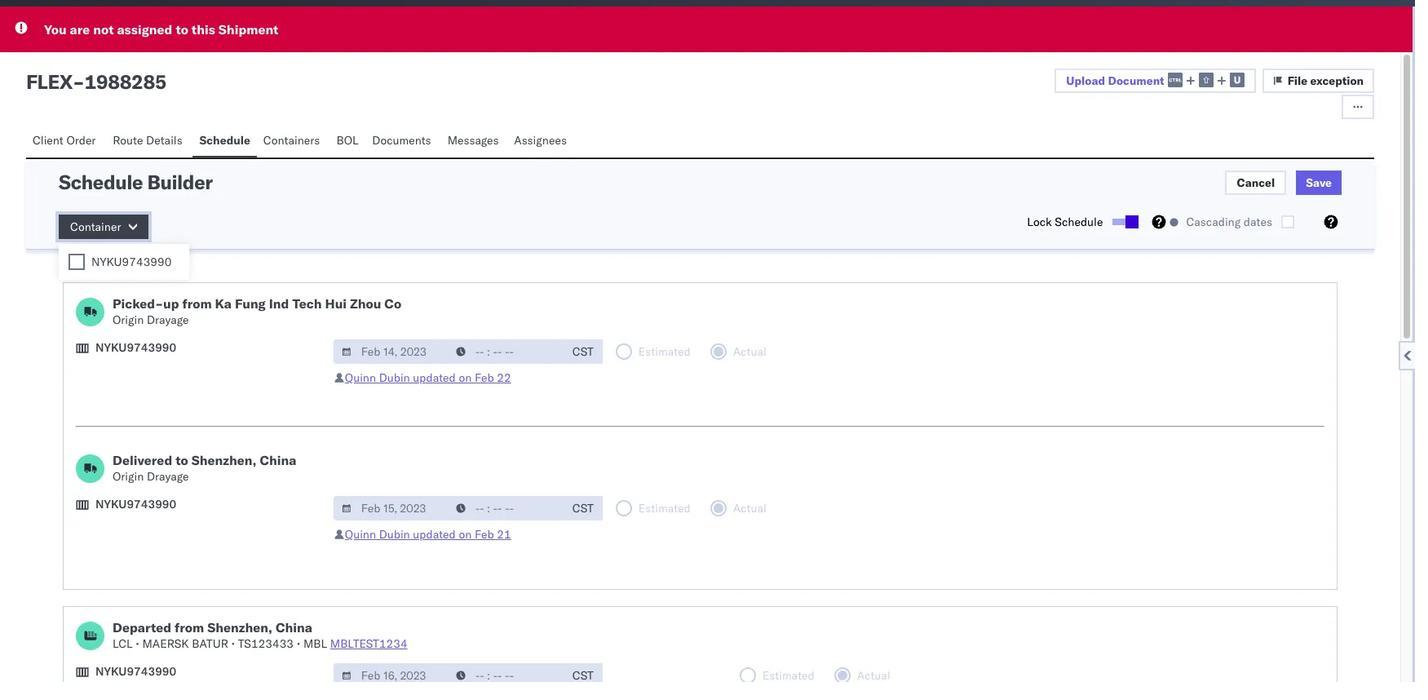 Task type: describe. For each thing, give the bounding box(es) containing it.
assignees
[[514, 133, 567, 148]]

1 mmm d, yyyy text field from the top
[[334, 339, 449, 364]]

picked-up from ka fung ind tech hui zhou co origin drayage
[[113, 295, 402, 327]]

ka
[[215, 295, 232, 312]]

from inside picked-up from ka fung ind tech hui zhou co origin drayage
[[182, 295, 212, 312]]

mbl
[[303, 636, 327, 651]]

bol button
[[330, 126, 366, 157]]

dubin for delivered to shenzhen, china
[[379, 527, 410, 542]]

mbltest1234 button
[[330, 636, 408, 651]]

1988285
[[84, 69, 167, 94]]

documents
[[372, 133, 431, 148]]

-- : -- -- text field
[[448, 663, 564, 682]]

schedule builder
[[59, 170, 213, 194]]

nyku9743990 for picked-up from ka fung ind tech hui zhou co
[[95, 340, 176, 355]]

-- : -- -- text field for delivered to shenzhen, china
[[448, 496, 564, 521]]

schedule button
[[193, 126, 257, 157]]

flex
[[26, 69, 73, 94]]

you
[[44, 21, 67, 38]]

2 horizontal spatial schedule
[[1055, 215, 1103, 229]]

container
[[70, 219, 121, 234]]

origin inside picked-up from ka fung ind tech hui zhou co origin drayage
[[113, 312, 144, 327]]

nyku9743990 for delivered to shenzhen, china
[[95, 497, 176, 512]]

client order
[[33, 133, 96, 148]]

quinn for delivered to shenzhen, china
[[345, 527, 376, 542]]

feb for picked-up from ka fung ind tech hui zhou co
[[475, 370, 494, 385]]

order
[[66, 133, 96, 148]]

cancel button
[[1226, 171, 1287, 195]]

nyku9743990 for departed from shenzhen, china
[[95, 664, 176, 679]]

details
[[146, 133, 183, 148]]

lock
[[1027, 215, 1052, 229]]

on for picked-up from ka fung ind tech hui zhou co
[[459, 370, 472, 385]]

delivered
[[113, 452, 172, 468]]

departed from shenzhen, china lcl • maersk batur • ts123433 • mbl mbltest1234
[[113, 619, 408, 651]]

mbltest1234
[[330, 636, 408, 651]]

dubin for picked-up from ka fung ind tech hui zhou co
[[379, 370, 410, 385]]

builder
[[147, 170, 213, 194]]

picked-
[[113, 295, 163, 312]]

shipment
[[219, 21, 278, 38]]

route
[[113, 133, 143, 148]]

flex - 1988285
[[26, 69, 167, 94]]

shenzhen, for to
[[191, 452, 257, 468]]

you are not assigned to this shipment
[[44, 21, 278, 38]]

client
[[33, 133, 63, 148]]

updated for delivered to shenzhen, china
[[413, 527, 456, 542]]

from inside departed from shenzhen, china lcl • maersk batur • ts123433 • mbl mbltest1234
[[175, 619, 204, 636]]

nyku9743990 up picked-
[[91, 255, 172, 269]]

route details button
[[106, 126, 193, 157]]

drayage inside picked-up from ka fung ind tech hui zhou co origin drayage
[[147, 312, 189, 327]]

batur
[[192, 636, 228, 651]]

messages button
[[441, 126, 508, 157]]

document
[[1108, 73, 1165, 88]]

fung
[[235, 295, 266, 312]]

assigned
[[117, 21, 173, 38]]

to inside delivered to shenzhen, china origin drayage
[[176, 452, 188, 468]]

route details
[[113, 133, 183, 148]]

zhou
[[350, 295, 381, 312]]

updated for picked-up from ka fung ind tech hui zhou co
[[413, 370, 456, 385]]

2 mmm d, yyyy text field from the top
[[334, 663, 449, 682]]

this
[[192, 21, 215, 38]]



Task type: locate. For each thing, give the bounding box(es) containing it.
to left this
[[176, 21, 188, 38]]

updated left 22
[[413, 370, 456, 385]]

1 feb from the top
[[475, 370, 494, 385]]

feb for delivered to shenzhen, china
[[475, 527, 494, 542]]

are
[[70, 21, 90, 38]]

1 to from the top
[[176, 21, 188, 38]]

nyku9743990
[[91, 255, 172, 269], [95, 340, 176, 355], [95, 497, 176, 512], [95, 664, 176, 679]]

1 vertical spatial to
[[176, 452, 188, 468]]

upload document button
[[1055, 69, 1256, 93]]

0 vertical spatial to
[[176, 21, 188, 38]]

0 vertical spatial schedule
[[199, 133, 250, 148]]

quinn dubin updated on feb 22 button
[[345, 370, 511, 385]]

schedule right details
[[199, 133, 250, 148]]

2 vertical spatial schedule
[[1055, 215, 1103, 229]]

•
[[136, 636, 139, 651], [231, 636, 235, 651], [297, 636, 300, 651]]

-- : -- -- text field up 22
[[448, 339, 564, 364]]

lock schedule
[[1027, 215, 1103, 229]]

quinn dubin updated on feb 22
[[345, 370, 511, 385]]

cst for delivered to shenzhen, china
[[573, 501, 594, 516]]

lcl
[[113, 636, 133, 651]]

3 • from the left
[[297, 636, 300, 651]]

cst for picked-up from ka fung ind tech hui zhou co
[[573, 344, 594, 359]]

1 vertical spatial -- : -- -- text field
[[448, 496, 564, 521]]

china inside departed from shenzhen, china lcl • maersk batur • ts123433 • mbl mbltest1234
[[276, 619, 312, 636]]

on
[[459, 370, 472, 385], [459, 527, 472, 542]]

shenzhen, right delivered
[[191, 452, 257, 468]]

0 vertical spatial updated
[[413, 370, 456, 385]]

upload
[[1067, 73, 1106, 88]]

shenzhen, inside delivered to shenzhen, china origin drayage
[[191, 452, 257, 468]]

quinn
[[345, 370, 376, 385], [345, 527, 376, 542]]

drayage inside delivered to shenzhen, china origin drayage
[[147, 469, 189, 484]]

origin
[[113, 312, 144, 327], [113, 469, 144, 484]]

not
[[93, 21, 114, 38]]

on for delivered to shenzhen, china
[[459, 527, 472, 542]]

1 • from the left
[[136, 636, 139, 651]]

nyku9743990 down lcl
[[95, 664, 176, 679]]

MMM D, YYYY text field
[[334, 496, 449, 521]]

schedule inside schedule button
[[199, 133, 250, 148]]

ind
[[269, 295, 289, 312]]

1 -- : -- -- text field from the top
[[448, 339, 564, 364]]

quinn down mmm d, yyyy text box
[[345, 527, 376, 542]]

1 vertical spatial china
[[276, 619, 312, 636]]

0 vertical spatial china
[[260, 452, 296, 468]]

0 vertical spatial on
[[459, 370, 472, 385]]

origin inside delivered to shenzhen, china origin drayage
[[113, 469, 144, 484]]

dubin down co
[[379, 370, 410, 385]]

origin down picked-
[[113, 312, 144, 327]]

drayage
[[147, 312, 189, 327], [147, 469, 189, 484]]

0 vertical spatial drayage
[[147, 312, 189, 327]]

schedule for schedule builder
[[59, 170, 143, 194]]

1 horizontal spatial •
[[231, 636, 235, 651]]

file exception
[[1288, 73, 1364, 88]]

1 vertical spatial on
[[459, 527, 472, 542]]

documents button
[[366, 126, 441, 157]]

on left 22
[[459, 370, 472, 385]]

client order button
[[26, 126, 106, 157]]

china for delivered to shenzhen, china
[[260, 452, 296, 468]]

0 vertical spatial quinn
[[345, 370, 376, 385]]

departed
[[113, 619, 171, 636]]

2 origin from the top
[[113, 469, 144, 484]]

mmm d, yyyy text field down mbltest1234 'button'
[[334, 663, 449, 682]]

2 to from the top
[[176, 452, 188, 468]]

1 vertical spatial schedule
[[59, 170, 143, 194]]

quinn down zhou
[[345, 370, 376, 385]]

0 vertical spatial dubin
[[379, 370, 410, 385]]

schedule for schedule
[[199, 133, 250, 148]]

0 vertical spatial shenzhen,
[[191, 452, 257, 468]]

1 horizontal spatial schedule
[[199, 133, 250, 148]]

shenzhen, inside departed from shenzhen, china lcl • maersk batur • ts123433 • mbl mbltest1234
[[207, 619, 273, 636]]

2 -- : -- -- text field from the top
[[448, 496, 564, 521]]

assignees button
[[508, 126, 576, 157]]

schedule
[[199, 133, 250, 148], [59, 170, 143, 194], [1055, 215, 1103, 229]]

0 vertical spatial origin
[[113, 312, 144, 327]]

0 vertical spatial feb
[[475, 370, 494, 385]]

None checkbox
[[1113, 219, 1136, 225]]

containers
[[263, 133, 320, 148]]

delivered to shenzhen, china origin drayage
[[113, 452, 296, 484]]

2 updated from the top
[[413, 527, 456, 542]]

2 quinn from the top
[[345, 527, 376, 542]]

dubin
[[379, 370, 410, 385], [379, 527, 410, 542]]

drayage down up
[[147, 312, 189, 327]]

exception
[[1311, 73, 1364, 88]]

2 horizontal spatial •
[[297, 636, 300, 651]]

MMM D, YYYY text field
[[334, 339, 449, 364], [334, 663, 449, 682]]

messages
[[448, 133, 499, 148]]

2 drayage from the top
[[147, 469, 189, 484]]

2 dubin from the top
[[379, 527, 410, 542]]

upload document
[[1067, 73, 1165, 88]]

shenzhen,
[[191, 452, 257, 468], [207, 619, 273, 636]]

0 vertical spatial cst
[[573, 344, 594, 359]]

schedule right lock
[[1055, 215, 1103, 229]]

shenzhen, up ts123433
[[207, 619, 273, 636]]

save button
[[1297, 171, 1342, 195]]

from right up
[[182, 295, 212, 312]]

china for departed from shenzhen, china
[[276, 619, 312, 636]]

1 vertical spatial feb
[[475, 527, 494, 542]]

2 on from the top
[[459, 527, 472, 542]]

file
[[1288, 73, 1308, 88]]

dubin down mmm d, yyyy text box
[[379, 527, 410, 542]]

quinn for picked-up from ka fung ind tech hui zhou co
[[345, 370, 376, 385]]

• right batur
[[231, 636, 235, 651]]

drayage down delivered
[[147, 469, 189, 484]]

updated
[[413, 370, 456, 385], [413, 527, 456, 542]]

quinn dubin updated on feb 21
[[345, 527, 511, 542]]

mmm d, yyyy text field up quinn dubin updated on feb 22
[[334, 339, 449, 364]]

1 vertical spatial shenzhen,
[[207, 619, 273, 636]]

1 cst from the top
[[573, 344, 594, 359]]

1 quinn from the top
[[345, 370, 376, 385]]

from up batur
[[175, 619, 204, 636]]

1 updated from the top
[[413, 370, 456, 385]]

hui
[[325, 295, 347, 312]]

0 vertical spatial mmm d, yyyy text field
[[334, 339, 449, 364]]

feb left 22
[[475, 370, 494, 385]]

1 vertical spatial from
[[175, 619, 204, 636]]

0 horizontal spatial •
[[136, 636, 139, 651]]

origin down delivered
[[113, 469, 144, 484]]

-- : -- -- text field
[[448, 339, 564, 364], [448, 496, 564, 521]]

tech
[[292, 295, 322, 312]]

2 • from the left
[[231, 636, 235, 651]]

1 vertical spatial mmm d, yyyy text field
[[334, 663, 449, 682]]

file exception button
[[1263, 69, 1375, 93], [1263, 69, 1375, 93]]

1 vertical spatial cst
[[573, 501, 594, 516]]

1 on from the top
[[459, 370, 472, 385]]

1 vertical spatial origin
[[113, 469, 144, 484]]

cst
[[573, 344, 594, 359], [573, 501, 594, 516]]

• left mbl
[[297, 636, 300, 651]]

1 vertical spatial updated
[[413, 527, 456, 542]]

0 vertical spatial from
[[182, 295, 212, 312]]

updated down mmm d, yyyy text box
[[413, 527, 456, 542]]

1 vertical spatial dubin
[[379, 527, 410, 542]]

nyku9743990 down picked-
[[95, 340, 176, 355]]

from
[[182, 295, 212, 312], [175, 619, 204, 636]]

schedule up container "button"
[[59, 170, 143, 194]]

21
[[497, 527, 511, 542]]

2 feb from the top
[[475, 527, 494, 542]]

0 horizontal spatial schedule
[[59, 170, 143, 194]]

ts123433
[[238, 636, 294, 651]]

to
[[176, 21, 188, 38], [176, 452, 188, 468]]

None checkbox
[[69, 254, 85, 270]]

1 vertical spatial quinn
[[345, 527, 376, 542]]

maersk
[[142, 636, 189, 651]]

2 cst from the top
[[573, 501, 594, 516]]

up
[[163, 295, 179, 312]]

1 dubin from the top
[[379, 370, 410, 385]]

• right lcl
[[136, 636, 139, 651]]

1 origin from the top
[[113, 312, 144, 327]]

-
[[73, 69, 84, 94]]

china inside delivered to shenzhen, china origin drayage
[[260, 452, 296, 468]]

22
[[497, 370, 511, 385]]

save
[[1306, 175, 1332, 190]]

1 vertical spatial drayage
[[147, 469, 189, 484]]

on left the "21"
[[459, 527, 472, 542]]

0 vertical spatial -- : -- -- text field
[[448, 339, 564, 364]]

quinn dubin updated on feb 21 button
[[345, 527, 511, 542]]

to right delivered
[[176, 452, 188, 468]]

1 drayage from the top
[[147, 312, 189, 327]]

bol
[[337, 133, 359, 148]]

cancel
[[1237, 175, 1275, 190]]

nyku9743990 down delivered
[[95, 497, 176, 512]]

shenzhen, for from
[[207, 619, 273, 636]]

china
[[260, 452, 296, 468], [276, 619, 312, 636]]

feb left the "21"
[[475, 527, 494, 542]]

container button
[[59, 215, 149, 239]]

feb
[[475, 370, 494, 385], [475, 527, 494, 542]]

-- : -- -- text field for picked-up from ka fung ind tech hui zhou co
[[448, 339, 564, 364]]

-- : -- -- text field up the "21"
[[448, 496, 564, 521]]

co
[[385, 295, 402, 312]]

containers button
[[257, 126, 330, 157]]



Task type: vqa. For each thing, say whether or not it's contained in the screenshot.
THE MY SETTINGS
no



